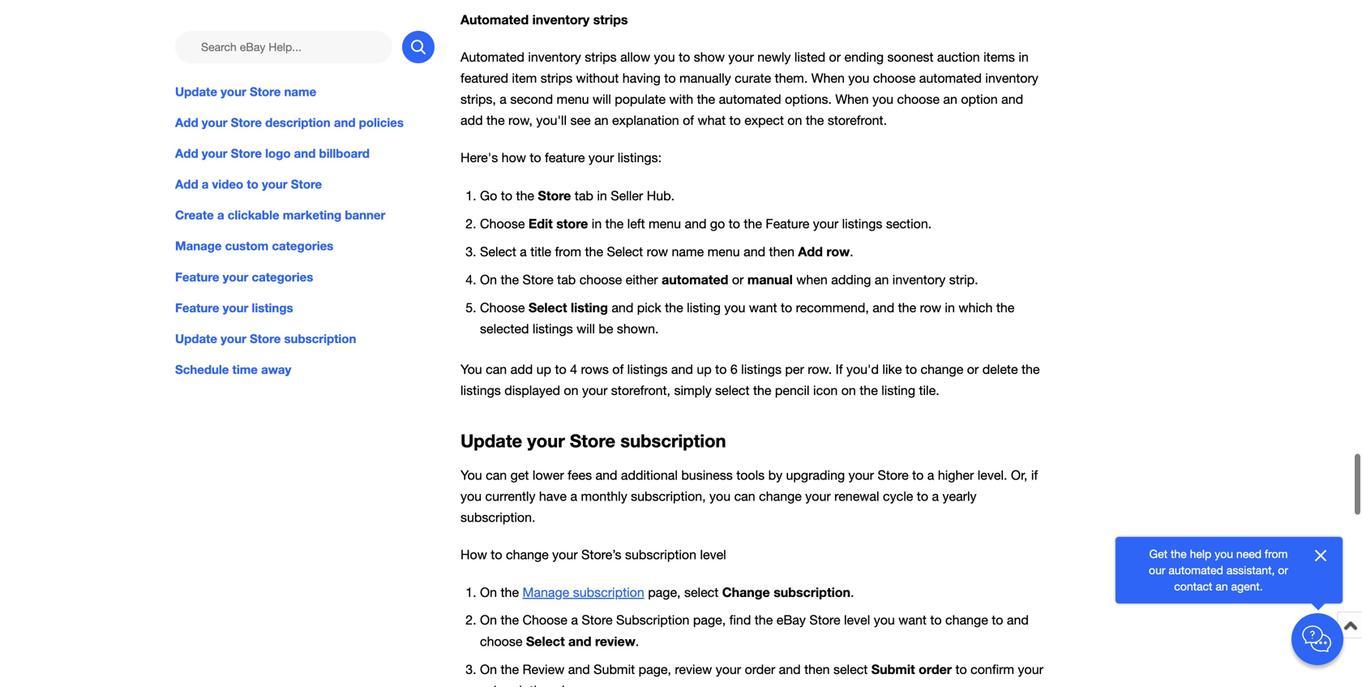 Task type: vqa. For each thing, say whether or not it's contained in the screenshot.
. inside the "Select And Review ."
yes



Task type: locate. For each thing, give the bounding box(es) containing it.
automated up "contact"
[[1169, 563, 1224, 577]]

order inside on the review and submit page, review your order and then select submit order
[[745, 662, 776, 677]]

0 vertical spatial add
[[461, 113, 483, 128]]

if
[[836, 362, 843, 377]]

your down on the choose a store subscription page, find the ebay store level you want to change to and choose
[[716, 662, 742, 677]]

1 vertical spatial can
[[486, 467, 507, 482]]

select up review
[[526, 634, 565, 649]]

choose up selected
[[480, 300, 525, 315]]

you inside get the help you need from our automated assistant, or contact an agent.
[[1215, 547, 1234, 561]]

1 horizontal spatial on
[[788, 113, 803, 128]]

feature down feature your categories
[[175, 300, 219, 315]]

2 vertical spatial menu
[[708, 244, 740, 259]]

0 vertical spatial select
[[716, 383, 750, 398]]

to confirm your subscription changes.
[[480, 662, 1044, 687]]

inventory
[[533, 12, 590, 27], [528, 49, 581, 64], [986, 71, 1039, 86], [893, 272, 946, 287]]

fees
[[568, 467, 592, 482]]

1 horizontal spatial add
[[511, 362, 533, 377]]

0 vertical spatial of
[[683, 113, 694, 128]]

1 vertical spatial of
[[613, 362, 624, 377]]

explanation
[[612, 113, 680, 128]]

on inside the on the manage subscription page, select change subscription .
[[480, 585, 497, 600]]

1 automated from the top
[[461, 12, 529, 27]]

0 vertical spatial name
[[284, 84, 317, 99]]

listings
[[843, 216, 883, 231], [252, 300, 293, 315], [533, 321, 573, 336], [628, 362, 668, 377], [742, 362, 782, 377], [461, 383, 501, 398]]

your down update your
[[202, 115, 228, 130]]

level.
[[978, 467, 1008, 482]]

0 horizontal spatial review
[[595, 634, 636, 649]]

here's
[[461, 150, 498, 165]]

currently
[[486, 489, 536, 504]]

a inside automated inventory strips allow you to show your newly listed or ending soonest auction items in featured item strips without having to manually curate them. when you choose automated inventory strips, a second menu will populate with the automated options. when you choose an option and add the row, you'll see an explanation of what to expect on the storefront.
[[500, 92, 507, 107]]

your down the rows
[[582, 383, 608, 398]]

2 horizontal spatial row
[[920, 300, 942, 315]]

1 vertical spatial menu
[[649, 216, 681, 231]]

0 vertical spatial feature
[[766, 216, 810, 231]]

categories inside feature your categories link
[[252, 270, 313, 284]]

automated inventory strips allow you to show your newly listed or ending soonest auction items in featured item strips without having to manually curate them. when you choose automated inventory strips, a second menu will populate with the automated options. when you choose an option and add the row, you'll see an explanation of what to expect on the storefront.
[[461, 49, 1039, 128]]

level up change
[[700, 547, 727, 562]]

1 vertical spatial feature
[[175, 270, 219, 284]]

store up fees
[[570, 430, 616, 451]]

in inside go to the store tab in seller hub.
[[597, 188, 607, 203]]

store up away
[[250, 331, 281, 346]]

listings down choose select listing
[[533, 321, 573, 336]]

name
[[284, 84, 317, 99], [672, 244, 704, 259]]

automated down curate
[[719, 92, 782, 107]]

2 horizontal spatial on
[[842, 383, 856, 398]]

yearly
[[943, 489, 977, 504]]

confirm
[[971, 662, 1015, 677]]

update your store subscription up fees
[[461, 430, 726, 451]]

you
[[654, 49, 675, 64], [849, 71, 870, 86], [873, 92, 894, 107], [725, 300, 746, 315], [461, 489, 482, 504], [710, 489, 731, 504], [1215, 547, 1234, 561], [874, 613, 895, 628]]

0 horizontal spatial row
[[647, 244, 668, 259]]

page, inside the on the manage subscription page, select change subscription .
[[648, 585, 681, 600]]

will
[[593, 92, 611, 107], [577, 321, 595, 336]]

you can add up to 4 rows of listings and up to 6 listings per row. if you'd like to change or delete the listings displayed on your storefront, simply select the pencil icon on the listing tile.
[[461, 362, 1040, 398]]

feature up feature your listings
[[175, 270, 219, 284]]

an right adding
[[875, 272, 889, 287]]

custom
[[225, 239, 269, 253]]

add inside automated inventory strips allow you to show your newly listed or ending soonest auction items in featured item strips without having to manually curate them. when you choose automated inventory strips, a second menu will populate with the automated options. when you choose an option and add the row, you'll see an explanation of what to expect on the storefront.
[[461, 113, 483, 128]]

categories for feature your categories
[[252, 270, 313, 284]]

automated
[[461, 12, 529, 27], [461, 49, 525, 64]]

0 vertical spatial then
[[769, 244, 795, 259]]

then up "manual"
[[769, 244, 795, 259]]

feature for feature your listings
[[175, 300, 219, 315]]

store up edit
[[538, 188, 571, 203]]

on down if
[[842, 383, 856, 398]]

0 horizontal spatial submit
[[594, 662, 635, 677]]

your inside automated inventory strips allow you to show your newly listed or ending soonest auction items in featured item strips without having to manually curate them. when you choose automated inventory strips, a second menu will populate with the automated options. when you choose an option and add the row, you'll see an explanation of what to expect on the storefront.
[[729, 49, 754, 64]]

changes.
[[555, 683, 608, 687]]

1 up from the left
[[537, 362, 552, 377]]

add up the 'displayed'
[[511, 362, 533, 377]]

your right the feature
[[589, 150, 614, 165]]

on for change
[[480, 585, 497, 600]]

page, inside on the choose a store subscription page, find the ebay store level you want to change to and choose
[[693, 613, 726, 628]]

or inside you can add up to 4 rows of listings and up to 6 listings per row. if you'd like to change or delete the listings displayed on your storefront, simply select the pencil icon on the listing tile.
[[968, 362, 979, 377]]

feature your categories
[[175, 270, 313, 284]]

like
[[883, 362, 902, 377]]

level right ebay
[[844, 613, 871, 628]]

automated
[[920, 71, 982, 86], [719, 92, 782, 107], [662, 272, 729, 287], [1169, 563, 1224, 577]]

choose inside on the choose a store subscription page, find the ebay store level you want to change to and choose
[[480, 634, 523, 649]]

1 horizontal spatial update
[[461, 430, 523, 451]]

2 horizontal spatial listing
[[882, 383, 916, 398]]

listings inside and pick the listing you want to recommend, and the row in which the selected listings will be shown.
[[533, 321, 573, 336]]

or inside automated inventory strips allow you to show your newly listed or ending soonest auction items in featured item strips without having to manually curate them. when you choose automated inventory strips, a second menu will populate with the automated options. when you choose an option and add the row, you'll see an explanation of what to expect on the storefront.
[[829, 49, 841, 64]]

menu
[[557, 92, 589, 107], [649, 216, 681, 231], [708, 244, 740, 259]]

or right assistant,
[[1279, 563, 1289, 577]]

row up adding
[[827, 244, 850, 259]]

in inside "choose edit store in the left menu and go to the feature your listings section."
[[592, 216, 602, 231]]

you for you can get lower fees and additional business tools by upgrading your store to a higher level. or, if you currently have a monthly subscription, you can change your renewal cycle to a yearly subscription.
[[461, 467, 482, 482]]

and inside you can get lower fees and additional business tools by upgrading your store to a higher level. or, if you currently have a monthly subscription, you can change your renewal cycle to a yearly subscription.
[[596, 467, 618, 482]]

2 horizontal spatial menu
[[708, 244, 740, 259]]

strips right item
[[541, 71, 573, 86]]

a right create
[[217, 208, 224, 222]]

feature up "manual"
[[766, 216, 810, 231]]

auction
[[938, 49, 980, 64]]

0 vertical spatial .
[[850, 244, 854, 259]]

on the choose a store subscription page, find the ebay store level you want to change to and choose
[[480, 613, 1029, 649]]

strips up without
[[585, 49, 617, 64]]

your up curate
[[729, 49, 754, 64]]

change inside on the choose a store subscription page, find the ebay store level you want to change to and choose
[[946, 613, 989, 628]]

2 vertical spatial choose
[[523, 613, 568, 628]]

you inside on the choose a store subscription page, find the ebay store level you want to change to and choose
[[874, 613, 895, 628]]

categories down the create a clickable marketing banner link
[[272, 239, 334, 253]]

1 horizontal spatial manage
[[523, 585, 570, 600]]

and pick the listing you want to recommend, and the row in which the selected listings will be shown.
[[480, 300, 1015, 336]]

select a title from the select row name menu and then add row .
[[480, 244, 854, 259]]

on inside on the store tab choose either automated or manual when adding an inventory strip.
[[480, 272, 497, 287]]

choose inside on the choose a store subscription page, find the ebay store level you want to change to and choose
[[523, 613, 568, 628]]

can left get
[[486, 467, 507, 482]]

1 vertical spatial update your store subscription
[[461, 430, 726, 451]]

subscription down store's
[[573, 585, 645, 600]]

choose
[[874, 71, 916, 86], [898, 92, 940, 107], [580, 272, 622, 287], [480, 634, 523, 649]]

in left "seller"
[[597, 188, 607, 203]]

what
[[698, 113, 726, 128]]

to
[[679, 49, 691, 64], [665, 71, 676, 86], [730, 113, 741, 128], [530, 150, 542, 165], [247, 177, 259, 192], [501, 188, 513, 203], [729, 216, 741, 231], [781, 300, 793, 315], [555, 362, 567, 377], [716, 362, 727, 377], [906, 362, 918, 377], [913, 467, 924, 482], [917, 489, 929, 504], [491, 547, 503, 562], [931, 613, 942, 628], [992, 613, 1004, 628], [956, 662, 968, 677]]

a up select and review .
[[571, 613, 578, 628]]

our
[[1149, 563, 1166, 577]]

1 vertical spatial want
[[899, 613, 927, 628]]

1 vertical spatial level
[[844, 613, 871, 628]]

video
[[212, 177, 243, 192]]

page, left the find at right
[[693, 613, 726, 628]]

automated down select a title from the select row name menu and then add row .
[[662, 272, 729, 287]]

lower
[[533, 467, 564, 482]]

can inside you can add up to 4 rows of listings and up to 6 listings per row. if you'd like to change or delete the listings displayed on your storefront, simply select the pencil icon on the listing tile.
[[486, 362, 507, 377]]

add for add your store logo and billboard
[[175, 146, 198, 161]]

schedule time away
[[175, 362, 291, 377]]

1 vertical spatial add
[[511, 362, 533, 377]]

change inside you can add up to 4 rows of listings and up to 6 listings per row. if you'd like to change or delete the listings displayed on your storefront, simply select the pencil icon on the listing tile.
[[921, 362, 964, 377]]

2 on from the top
[[480, 585, 497, 600]]

row,
[[509, 113, 533, 128]]

will down without
[[593, 92, 611, 107]]

0 horizontal spatial up
[[537, 362, 552, 377]]

on inside on the choose a store subscription page, find the ebay store level you want to change to and choose
[[480, 613, 497, 628]]

schedule
[[175, 362, 229, 377]]

strips,
[[461, 92, 496, 107]]

you left get
[[461, 467, 482, 482]]

add a video to your store
[[175, 177, 322, 192]]

change up tile.
[[921, 362, 964, 377]]

.
[[850, 244, 854, 259], [851, 585, 855, 600], [636, 634, 639, 649]]

change
[[723, 585, 770, 600]]

1 you from the top
[[461, 362, 482, 377]]

0 horizontal spatial listing
[[571, 300, 608, 315]]

manage
[[175, 239, 222, 253], [523, 585, 570, 600]]

policies
[[359, 115, 404, 130]]

0 vertical spatial automated
[[461, 12, 529, 27]]

2 vertical spatial select
[[834, 662, 868, 677]]

0 horizontal spatial from
[[555, 244, 582, 259]]

in left which
[[945, 300, 955, 315]]

1 horizontal spatial want
[[899, 613, 927, 628]]

can down the tools
[[735, 489, 756, 504]]

1 vertical spatial page,
[[693, 613, 726, 628]]

automated inside get the help you need from our automated assistant, or contact an agent.
[[1169, 563, 1224, 577]]

1 vertical spatial choose
[[480, 300, 525, 315]]

tab inside on the store tab choose either automated or manual when adding an inventory strip.
[[557, 272, 576, 287]]

store
[[557, 216, 588, 231]]

section.
[[887, 216, 932, 231]]

then
[[769, 244, 795, 259], [805, 662, 830, 677]]

add your store description and policies
[[175, 115, 404, 130]]

1 vertical spatial then
[[805, 662, 830, 677]]

page,
[[648, 585, 681, 600], [693, 613, 726, 628], [639, 662, 672, 677]]

update up get
[[461, 430, 523, 451]]

1 on from the top
[[480, 272, 497, 287]]

soonest
[[888, 49, 934, 64]]

choose
[[480, 216, 525, 231], [480, 300, 525, 315], [523, 613, 568, 628]]

will inside automated inventory strips allow you to show your newly listed or ending soonest auction items in featured item strips without having to manually curate them. when you choose automated inventory strips, a second menu will populate with the automated options. when you choose an option and add the row, you'll see an explanation of what to expect on the storefront.
[[593, 92, 611, 107]]

choose for edit
[[480, 216, 525, 231]]

1 vertical spatial you
[[461, 467, 482, 482]]

1 horizontal spatial review
[[675, 662, 712, 677]]

1 vertical spatial name
[[672, 244, 704, 259]]

create a clickable marketing banner link
[[175, 206, 435, 224]]

2 vertical spatial strips
[[541, 71, 573, 86]]

your up video
[[202, 146, 228, 161]]

listing inside you can add up to 4 rows of listings and up to 6 listings per row. if you'd like to change or delete the listings displayed on your storefront, simply select the pencil icon on the listing tile.
[[882, 383, 916, 398]]

automated inside automated inventory strips allow you to show your newly listed or ending soonest auction items in featured item strips without having to manually curate them. when you choose automated inventory strips, a second menu will populate with the automated options. when you choose an option and add the row, you'll see an explanation of what to expect on the storefront.
[[461, 49, 525, 64]]

manage down create
[[175, 239, 222, 253]]

0 vertical spatial will
[[593, 92, 611, 107]]

name inside select a title from the select row name menu and then add row .
[[672, 244, 704, 259]]

2 vertical spatial feature
[[175, 300, 219, 315]]

0 vertical spatial from
[[555, 244, 582, 259]]

1 horizontal spatial up
[[697, 362, 712, 377]]

1 vertical spatial .
[[851, 585, 855, 600]]

order
[[919, 662, 952, 677], [745, 662, 776, 677]]

0 vertical spatial review
[[595, 634, 636, 649]]

your down add your store logo and billboard
[[262, 177, 288, 192]]

select
[[480, 244, 517, 259], [607, 244, 643, 259], [529, 300, 567, 315], [526, 634, 565, 649]]

add
[[461, 113, 483, 128], [511, 362, 533, 377]]

can down selected
[[486, 362, 507, 377]]

choose inside choose select listing
[[480, 300, 525, 315]]

a
[[500, 92, 507, 107], [202, 177, 209, 192], [217, 208, 224, 222], [520, 244, 527, 259], [928, 467, 935, 482], [571, 489, 578, 504], [932, 489, 939, 504], [571, 613, 578, 628]]

change down the subscription.
[[506, 547, 549, 562]]

renewal
[[835, 489, 880, 504]]

an right see
[[595, 113, 609, 128]]

adding
[[832, 272, 872, 287]]

the inside go to the store tab in seller hub.
[[516, 188, 535, 203]]

then inside select a title from the select row name menu and then add row .
[[769, 244, 795, 259]]

1 horizontal spatial level
[[844, 613, 871, 628]]

update your store subscription up away
[[175, 331, 356, 346]]

0 horizontal spatial order
[[745, 662, 776, 677]]

0 horizontal spatial level
[[700, 547, 727, 562]]

add your store logo and billboard
[[175, 146, 370, 161]]

1 vertical spatial select
[[685, 585, 719, 600]]

recommend,
[[796, 300, 869, 315]]

create a clickable marketing banner
[[175, 208, 386, 222]]

0 horizontal spatial name
[[284, 84, 317, 99]]

shown.
[[617, 321, 659, 336]]

0 horizontal spatial menu
[[557, 92, 589, 107]]

choose select listing
[[480, 300, 608, 315]]

categories down manage custom categories link
[[252, 270, 313, 284]]

tab
[[575, 188, 594, 203], [557, 272, 576, 287]]

then inside on the review and submit page, review your order and then select submit order
[[805, 662, 830, 677]]

3 on from the top
[[480, 613, 497, 628]]

listing down like
[[882, 383, 916, 398]]

displayed
[[505, 383, 561, 398]]

listing
[[571, 300, 608, 315], [687, 300, 721, 315], [882, 383, 916, 398]]

store up the add a video to your store
[[231, 146, 262, 161]]

can
[[486, 362, 507, 377], [486, 467, 507, 482], [735, 489, 756, 504]]

feature your listings
[[175, 300, 293, 315]]

on inside automated inventory strips allow you to show your newly listed or ending soonest auction items in featured item strips without having to manually curate them. when you choose automated inventory strips, a second menu will populate with the automated options. when you choose an option and add the row, you'll see an explanation of what to expect on the storefront.
[[788, 113, 803, 128]]

0 vertical spatial page,
[[648, 585, 681, 600]]

1 horizontal spatial of
[[683, 113, 694, 128]]

from inside get the help you need from our automated assistant, or contact an agent.
[[1265, 547, 1289, 561]]

your inside you can add up to 4 rows of listings and up to 6 listings per row. if you'd like to change or delete the listings displayed on your storefront, simply select the pencil icon on the listing tile.
[[582, 383, 608, 398]]

on down options.
[[788, 113, 803, 128]]

to inside to confirm your subscription changes.
[[956, 662, 968, 677]]

0 vertical spatial categories
[[272, 239, 334, 253]]

0 vertical spatial update your store subscription
[[175, 331, 356, 346]]

subscription down review
[[480, 683, 552, 687]]

update your store subscription link
[[175, 330, 435, 348]]

1 horizontal spatial listing
[[687, 300, 721, 315]]

marketing
[[283, 208, 342, 222]]

choose inside "choose edit store in the left menu and go to the feature your listings section."
[[480, 216, 525, 231]]

feature inside "choose edit store in the left menu and go to the feature your listings section."
[[766, 216, 810, 231]]

0 horizontal spatial then
[[769, 244, 795, 259]]

listings right '6'
[[742, 362, 782, 377]]

and inside select a title from the select row name menu and then add row .
[[744, 244, 766, 259]]

1 vertical spatial automated
[[461, 49, 525, 64]]

0 vertical spatial level
[[700, 547, 727, 562]]

review
[[523, 662, 565, 677]]

Search eBay Help... text field
[[175, 31, 393, 63]]

can for add
[[486, 362, 507, 377]]

listing up be
[[571, 300, 608, 315]]

0 vertical spatial you
[[461, 362, 482, 377]]

update up schedule
[[175, 331, 217, 346]]

in right the store
[[592, 216, 602, 231]]

and inside on the choose a store subscription page, find the ebay store level you want to change to and choose
[[1007, 613, 1029, 628]]

or left "manual"
[[732, 272, 744, 287]]

0 horizontal spatial manage
[[175, 239, 222, 253]]

1 horizontal spatial menu
[[649, 216, 681, 231]]

on for page,
[[480, 613, 497, 628]]

1 vertical spatial strips
[[585, 49, 617, 64]]

an inside get the help you need from our automated assistant, or contact an agent.
[[1216, 580, 1229, 593]]

2 you from the top
[[461, 467, 482, 482]]

a left title
[[520, 244, 527, 259]]

on
[[788, 113, 803, 128], [564, 383, 579, 398], [842, 383, 856, 398]]

1 vertical spatial review
[[675, 662, 712, 677]]

on down 4
[[564, 383, 579, 398]]

add down strips,
[[461, 113, 483, 128]]

2 up from the left
[[697, 362, 712, 377]]

0 vertical spatial choose
[[480, 216, 525, 231]]

0 vertical spatial strips
[[593, 12, 628, 27]]

1 vertical spatial tab
[[557, 272, 576, 287]]

when
[[812, 71, 845, 86], [836, 92, 869, 107]]

you inside you can add up to 4 rows of listings and up to 6 listings per row. if you'd like to change or delete the listings displayed on your storefront, simply select the pencil icon on the listing tile.
[[461, 362, 482, 377]]

page, down 'subscription'
[[639, 662, 672, 677]]

you inside you can get lower fees and additional business tools by upgrading your store to a higher level. or, if you currently have a monthly subscription, you can change your renewal cycle to a yearly subscription.
[[461, 467, 482, 482]]

1 vertical spatial will
[[577, 321, 595, 336]]

page, inside on the review and submit page, review your order and then select submit order
[[639, 662, 672, 677]]

agent.
[[1232, 580, 1264, 593]]

from right title
[[555, 244, 582, 259]]

0 horizontal spatial want
[[749, 300, 778, 315]]

change
[[921, 362, 964, 377], [759, 489, 802, 504], [506, 547, 549, 562], [946, 613, 989, 628]]

of
[[683, 113, 694, 128], [613, 362, 624, 377]]

on
[[480, 272, 497, 287], [480, 585, 497, 600], [480, 613, 497, 628], [480, 662, 497, 677]]

1 vertical spatial manage
[[523, 585, 570, 600]]

1 vertical spatial from
[[1265, 547, 1289, 561]]

0 horizontal spatial add
[[461, 113, 483, 128]]

up up the 'displayed'
[[537, 362, 552, 377]]

name down "choose edit store in the left menu and go to the feature your listings section."
[[672, 244, 704, 259]]

categories inside manage custom categories link
[[272, 239, 334, 253]]

in right items
[[1019, 49, 1029, 64]]

an
[[944, 92, 958, 107], [595, 113, 609, 128], [875, 272, 889, 287], [1216, 580, 1229, 593]]

2 vertical spatial page,
[[639, 662, 672, 677]]

1 vertical spatial categories
[[252, 270, 313, 284]]

0 vertical spatial tab
[[575, 188, 594, 203]]

edit
[[529, 216, 553, 231]]

automated for automated inventory strips allow you to show your newly listed or ending soonest auction items in featured item strips without having to manually curate them. when you choose automated inventory strips, a second menu will populate with the automated options. when you choose an option and add the row, you'll see an explanation of what to expect on the storefront.
[[461, 49, 525, 64]]

and
[[1002, 92, 1024, 107], [334, 115, 356, 130], [294, 146, 316, 161], [685, 216, 707, 231], [744, 244, 766, 259], [612, 300, 634, 315], [873, 300, 895, 315], [672, 362, 693, 377], [596, 467, 618, 482], [1007, 613, 1029, 628], [569, 634, 592, 649], [568, 662, 590, 677], [779, 662, 801, 677]]

items
[[984, 49, 1016, 64]]

or inside on the store tab choose either automated or manual when adding an inventory strip.
[[732, 272, 744, 287]]

2 vertical spatial .
[[636, 634, 639, 649]]

choose up select and review .
[[523, 613, 568, 628]]

2 automated from the top
[[461, 49, 525, 64]]

1 horizontal spatial from
[[1265, 547, 1289, 561]]

up up simply
[[697, 362, 712, 377]]

1 horizontal spatial then
[[805, 662, 830, 677]]

0 vertical spatial menu
[[557, 92, 589, 107]]

store up cycle
[[878, 467, 909, 482]]

0 vertical spatial manage
[[175, 239, 222, 253]]

your up schedule time away
[[221, 331, 246, 346]]

name up description
[[284, 84, 317, 99]]

or left delete
[[968, 362, 979, 377]]

row left which
[[920, 300, 942, 315]]

your
[[729, 49, 754, 64], [202, 115, 228, 130], [202, 146, 228, 161], [589, 150, 614, 165], [262, 177, 288, 192], [813, 216, 839, 231], [223, 270, 248, 284], [223, 300, 248, 315], [221, 331, 246, 346], [582, 383, 608, 398], [528, 430, 565, 451], [849, 467, 874, 482], [806, 489, 831, 504], [553, 547, 578, 562], [716, 662, 742, 677], [1018, 662, 1044, 677]]

level
[[700, 547, 727, 562], [844, 613, 871, 628]]

order down on the choose a store subscription page, find the ebay store level you want to change to and choose
[[745, 662, 776, 677]]

0 vertical spatial can
[[486, 362, 507, 377]]

1 horizontal spatial name
[[672, 244, 704, 259]]

then down ebay
[[805, 662, 830, 677]]

the inside on the store tab choose either automated or manual when adding an inventory strip.
[[501, 272, 519, 287]]

on inside on the review and submit page, review your order and then select submit order
[[480, 662, 497, 677]]

0 vertical spatial want
[[749, 300, 778, 315]]

when down listed
[[812, 71, 845, 86]]

your down feature your categories
[[223, 300, 248, 315]]

a inside on the choose a store subscription page, find the ebay store level you want to change to and choose
[[571, 613, 578, 628]]

4 on from the top
[[480, 662, 497, 677]]

change down by
[[759, 489, 802, 504]]

will left be
[[577, 321, 595, 336]]

your down the upgrading
[[806, 489, 831, 504]]

menu up select a title from the select row name menu and then add row .
[[649, 216, 681, 231]]

add for add your store description and policies
[[175, 115, 198, 130]]

select inside on the review and submit page, review your order and then select submit order
[[834, 662, 868, 677]]

0 horizontal spatial of
[[613, 362, 624, 377]]

1 horizontal spatial update your store subscription
[[461, 430, 726, 451]]

0 horizontal spatial update
[[175, 331, 217, 346]]

1 horizontal spatial row
[[827, 244, 850, 259]]

the inside on the review and submit page, review your order and then select submit order
[[501, 662, 519, 677]]



Task type: describe. For each thing, give the bounding box(es) containing it.
feature your listings link
[[175, 299, 435, 317]]

second
[[511, 92, 553, 107]]

a right have
[[571, 489, 578, 504]]

0 vertical spatial update
[[175, 331, 217, 346]]

logo
[[265, 146, 291, 161]]

get the help you need from our automated assistant, or contact an agent. tooltip
[[1142, 546, 1296, 595]]

title
[[531, 244, 552, 259]]

subscription
[[617, 613, 690, 628]]

subscription inside to confirm your subscription changes.
[[480, 683, 552, 687]]

newly
[[758, 49, 791, 64]]

storefront.
[[828, 113, 887, 128]]

row.
[[808, 362, 832, 377]]

your up feature your listings
[[223, 270, 248, 284]]

an left option
[[944, 92, 958, 107]]

a inside select a title from the select row name menu and then add row .
[[520, 244, 527, 259]]

categories for manage custom categories
[[272, 239, 334, 253]]

an inside on the store tab choose either automated or manual when adding an inventory strip.
[[875, 272, 889, 287]]

a left video
[[202, 177, 209, 192]]

you for you can add up to 4 rows of listings and up to 6 listings per row. if you'd like to change or delete the listings displayed on your storefront, simply select the pencil icon on the listing tile.
[[461, 362, 482, 377]]

1 horizontal spatial order
[[919, 662, 952, 677]]

left
[[628, 216, 645, 231]]

review inside on the review and submit page, review your order and then select submit order
[[675, 662, 712, 677]]

if
[[1032, 467, 1038, 482]]

on the store tab choose either automated or manual when adding an inventory strip.
[[480, 272, 979, 287]]

0 horizontal spatial on
[[564, 383, 579, 398]]

icon
[[814, 383, 838, 398]]

add inside you can add up to 4 rows of listings and up to 6 listings per row. if you'd like to change or delete the listings displayed on your storefront, simply select the pencil icon on the listing tile.
[[511, 362, 533, 377]]

store down the add your store logo and billboard link
[[291, 177, 322, 192]]

tools
[[737, 467, 765, 482]]

subscription up the on the manage subscription page, select change subscription .
[[625, 547, 697, 562]]

listing inside and pick the listing you want to recommend, and the row in which the selected listings will be shown.
[[687, 300, 721, 315]]

go
[[480, 188, 498, 203]]

1 horizontal spatial submit
[[872, 662, 916, 677]]

you'll
[[536, 113, 567, 128]]

. inside the on the manage subscription page, select change subscription .
[[851, 585, 855, 600]]

which
[[959, 300, 993, 315]]

automated down "auction"
[[920, 71, 982, 86]]

seller
[[611, 188, 643, 203]]

strip.
[[950, 272, 979, 287]]

select left title
[[480, 244, 517, 259]]

select down left
[[607, 244, 643, 259]]

listings inside "choose edit store in the left menu and go to the feature your listings section."
[[843, 216, 883, 231]]

then for select
[[805, 662, 830, 677]]

be
[[599, 321, 614, 336]]

get the help you need from our automated assistant, or contact an agent.
[[1149, 547, 1289, 593]]

them.
[[775, 71, 808, 86]]

schedule time away link
[[175, 361, 435, 378]]

your inside "choose edit store in the left menu and go to the feature your listings section."
[[813, 216, 839, 231]]

update your
[[175, 84, 246, 99]]

tab inside go to the store tab in seller hub.
[[575, 188, 594, 203]]

from inside select a title from the select row name menu and then add row .
[[555, 244, 582, 259]]

subscription up ebay
[[774, 585, 851, 600]]

without
[[576, 71, 619, 86]]

tile.
[[919, 383, 940, 398]]

choose inside on the store tab choose either automated or manual when adding an inventory strip.
[[580, 272, 622, 287]]

inventory inside on the store tab choose either automated or manual when adding an inventory strip.
[[893, 272, 946, 287]]

want inside on the choose a store subscription page, find the ebay store level you want to change to and choose
[[899, 613, 927, 628]]

cycle
[[883, 489, 914, 504]]

the inside the on the manage subscription page, select change subscription .
[[501, 585, 519, 600]]

of inside automated inventory strips allow you to show your newly listed or ending soonest auction items in featured item strips without having to manually curate them. when you choose automated inventory strips, a second menu will populate with the automated options. when you choose an option and add the row, you'll see an explanation of what to expect on the storefront.
[[683, 113, 694, 128]]

on for automated
[[480, 272, 497, 287]]

have
[[539, 489, 567, 504]]

pick
[[637, 300, 662, 315]]

update your store name
[[175, 84, 317, 99]]

assistant,
[[1227, 563, 1276, 577]]

listings down feature your categories
[[252, 300, 293, 315]]

0 vertical spatial when
[[812, 71, 845, 86]]

get
[[1150, 547, 1168, 561]]

row inside select a title from the select row name menu and then add row .
[[647, 244, 668, 259]]

store inside on the store tab choose either automated or manual when adding an inventory strip.
[[523, 272, 554, 287]]

name inside update your store name link
[[284, 84, 317, 99]]

automated for automated inventory strips
[[461, 12, 529, 27]]

away
[[261, 362, 291, 377]]

subscription inside the on the manage subscription page, select change subscription .
[[573, 585, 645, 600]]

need
[[1237, 547, 1262, 561]]

. inside select a title from the select row name menu and then add row .
[[850, 244, 854, 259]]

and inside automated inventory strips allow you to show your newly listed or ending soonest auction items in featured item strips without having to manually curate them. when you choose automated inventory strips, a second menu will populate with the automated options. when you choose an option and add the row, you'll see an explanation of what to expect on the storefront.
[[1002, 92, 1024, 107]]

listings left the 'displayed'
[[461, 383, 501, 398]]

and inside "choose edit store in the left menu and go to the feature your listings section."
[[685, 216, 707, 231]]

automated inventory strips
[[461, 12, 628, 27]]

subscription down 'feature your listings' link
[[284, 331, 356, 346]]

choose edit store in the left menu and go to the feature your listings section.
[[480, 216, 932, 231]]

either
[[626, 272, 658, 287]]

having
[[623, 71, 661, 86]]

your up renewal
[[849, 467, 874, 482]]

manually
[[680, 71, 731, 86]]

feature
[[545, 150, 585, 165]]

choose for select
[[480, 300, 525, 315]]

when
[[797, 272, 828, 287]]

of inside you can add up to 4 rows of listings and up to 6 listings per row. if you'd like to change or delete the listings displayed on your storefront, simply select the pencil icon on the listing tile.
[[613, 362, 624, 377]]

or,
[[1011, 467, 1028, 482]]

select up selected
[[529, 300, 567, 315]]

want inside and pick the listing you want to recommend, and the row in which the selected listings will be shown.
[[749, 300, 778, 315]]

banner
[[345, 208, 386, 222]]

menu inside select a title from the select row name menu and then add row .
[[708, 244, 740, 259]]

rows
[[581, 362, 609, 377]]

add for add a video to your store
[[175, 177, 198, 192]]

to inside "choose edit store in the left menu and go to the feature your listings section."
[[729, 216, 741, 231]]

0 horizontal spatial update your store subscription
[[175, 331, 356, 346]]

1 vertical spatial update
[[461, 430, 523, 451]]

the inside select a title from the select row name menu and then add row .
[[585, 244, 604, 259]]

store up select and review .
[[582, 613, 613, 628]]

contact
[[1175, 580, 1213, 593]]

submit inside on the review and submit page, review your order and then select submit order
[[594, 662, 635, 677]]

you inside and pick the listing you want to recommend, and the row in which the selected listings will be shown.
[[725, 300, 746, 315]]

store right ebay
[[810, 613, 841, 628]]

your inside to confirm your subscription changes.
[[1018, 662, 1044, 677]]

feature your categories link
[[175, 268, 435, 286]]

and inside you can add up to 4 rows of listings and up to 6 listings per row. if you'd like to change or delete the listings displayed on your storefront, simply select the pencil icon on the listing tile.
[[672, 362, 693, 377]]

how to change your store's subscription level
[[461, 547, 727, 562]]

store down update your store name
[[231, 115, 262, 130]]

in inside automated inventory strips allow you to show your newly listed or ending soonest auction items in featured item strips without having to manually curate them. when you choose automated inventory strips, a second menu will populate with the automated options. when you choose an option and add the row, you'll see an explanation of what to expect on the storefront.
[[1019, 49, 1029, 64]]

manual
[[748, 272, 793, 287]]

featured
[[461, 71, 509, 86]]

select and review .
[[526, 634, 639, 649]]

menu inside automated inventory strips allow you to show your newly listed or ending soonest auction items in featured item strips without having to manually curate them. when you choose automated inventory strips, a second menu will populate with the automated options. when you choose an option and add the row, you'll see an explanation of what to expect on the storefront.
[[557, 92, 589, 107]]

your inside on the review and submit page, review your order and then select submit order
[[716, 662, 742, 677]]

store up add your store description and policies
[[250, 84, 281, 99]]

change inside you can get lower fees and additional business tools by upgrading your store to a higher level. or, if you currently have a monthly subscription, you can change your renewal cycle to a yearly subscription.
[[759, 489, 802, 504]]

get
[[511, 467, 529, 482]]

your left store's
[[553, 547, 578, 562]]

go
[[711, 216, 725, 231]]

populate
[[615, 92, 666, 107]]

here's how to feature your listings:
[[461, 150, 662, 165]]

item
[[512, 71, 537, 86]]

4
[[570, 362, 578, 377]]

level inside on the choose a store subscription page, find the ebay store level you want to change to and choose
[[844, 613, 871, 628]]

subscription.
[[461, 510, 536, 525]]

to inside go to the store tab in seller hub.
[[501, 188, 513, 203]]

can for get
[[486, 467, 507, 482]]

higher
[[938, 467, 974, 482]]

pencil
[[775, 383, 810, 398]]

menu inside "choose edit store in the left menu and go to the feature your listings section."
[[649, 216, 681, 231]]

update your store name link
[[175, 83, 435, 101]]

strips for automated inventory strips allow you to show your newly listed or ending soonest auction items in featured item strips without having to manually curate them. when you choose automated inventory strips, a second menu will populate with the automated options. when you choose an option and add the row, you'll see an explanation of what to expect on the storefront.
[[585, 49, 617, 64]]

row inside and pick the listing you want to recommend, and the row in which the selected listings will be shown.
[[920, 300, 942, 315]]

hub.
[[647, 188, 675, 203]]

create
[[175, 208, 214, 222]]

manage inside the on the manage subscription page, select change subscription .
[[523, 585, 570, 600]]

select inside the on the manage subscription page, select change subscription .
[[685, 585, 719, 600]]

a left higher
[[928, 467, 935, 482]]

on the review and submit page, review your order and then select submit order
[[480, 662, 952, 677]]

store inside you can get lower fees and additional business tools by upgrading your store to a higher level. or, if you currently have a monthly subscription, you can change your renewal cycle to a yearly subscription.
[[878, 467, 909, 482]]

option
[[962, 92, 998, 107]]

to inside and pick the listing you want to recommend, and the row in which the selected listings will be shown.
[[781, 300, 793, 315]]

feature for feature your categories
[[175, 270, 219, 284]]

2 vertical spatial can
[[735, 489, 756, 504]]

additional
[[621, 467, 678, 482]]

or inside get the help you need from our automated assistant, or contact an agent.
[[1279, 563, 1289, 577]]

ending
[[845, 49, 884, 64]]

clickable
[[228, 208, 280, 222]]

on the manage subscription page, select change subscription .
[[480, 585, 855, 600]]

in inside and pick the listing you want to recommend, and the row in which the selected listings will be shown.
[[945, 300, 955, 315]]

delete
[[983, 362, 1019, 377]]

options.
[[785, 92, 832, 107]]

subscription,
[[631, 489, 706, 504]]

description
[[265, 115, 331, 130]]

with
[[670, 92, 694, 107]]

subscription up additional
[[621, 430, 726, 451]]

select inside you can add up to 4 rows of listings and up to 6 listings per row. if you'd like to change or delete the listings displayed on your storefront, simply select the pencil icon on the listing tile.
[[716, 383, 750, 398]]

then for add
[[769, 244, 795, 259]]

you can get lower fees and additional business tools by upgrading your store to a higher level. or, if you currently have a monthly subscription, you can change your renewal cycle to a yearly subscription.
[[461, 467, 1038, 525]]

1 vertical spatial when
[[836, 92, 869, 107]]

on for review
[[480, 662, 497, 677]]

6
[[731, 362, 738, 377]]

your up lower
[[528, 430, 565, 451]]

by
[[769, 467, 783, 482]]

a left yearly
[[932, 489, 939, 504]]

show
[[694, 49, 725, 64]]

. inside select and review .
[[636, 634, 639, 649]]

will inside and pick the listing you want to recommend, and the row in which the selected listings will be shown.
[[577, 321, 595, 336]]

the inside get the help you need from our automated assistant, or contact an agent.
[[1171, 547, 1187, 561]]

listings up storefront,
[[628, 362, 668, 377]]

allow
[[621, 49, 651, 64]]

strips for automated inventory strips
[[593, 12, 628, 27]]



